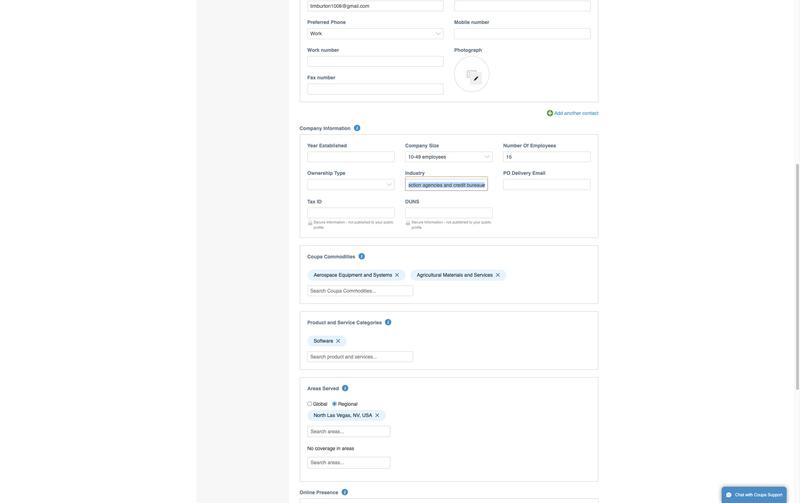 Task type: locate. For each thing, give the bounding box(es) containing it.
coupa up aerospace at the left
[[307, 254, 323, 259]]

agricultural materials and services option
[[410, 270, 506, 281]]

online
[[300, 490, 315, 495]]

1 horizontal spatial -
[[444, 220, 445, 224]]

2 to from the left
[[469, 220, 472, 224]]

areas
[[307, 386, 321, 392]]

search areas... text field down the areas
[[308, 457, 389, 468]]

additional information image right served
[[342, 385, 348, 392]]

1 profile from the left
[[314, 225, 324, 229]]

phone
[[331, 20, 346, 25]]

profile
[[314, 225, 324, 229], [412, 225, 422, 229]]

1 horizontal spatial your
[[473, 220, 481, 224]]

additional information image for coupa commodities
[[359, 253, 365, 259]]

not for duns
[[446, 220, 451, 224]]

add another contact
[[554, 110, 598, 116]]

secure for duns
[[412, 220, 423, 224]]

1 horizontal spatial secure
[[412, 220, 423, 224]]

0 horizontal spatial secure information - not published to your public profile
[[314, 220, 393, 229]]

DUNS text field
[[405, 208, 493, 218]]

2 profile from the left
[[412, 225, 422, 229]]

1 horizontal spatial company
[[405, 143, 428, 148]]

selected list box
[[305, 268, 593, 282], [305, 334, 593, 348]]

secure information - not published to your public profile
[[314, 220, 393, 229], [412, 220, 491, 229]]

0 horizontal spatial to
[[371, 220, 374, 224]]

1 horizontal spatial secure information - not published to your public profile
[[412, 220, 491, 229]]

additional information image for company information
[[354, 125, 360, 131]]

1 horizontal spatial profile
[[412, 225, 422, 229]]

1 your from the left
[[375, 220, 383, 224]]

secure information - not published to your public profile down duns text box
[[412, 220, 491, 229]]

public for duns
[[482, 220, 491, 224]]

your down tax id "text box"
[[375, 220, 383, 224]]

1 to from the left
[[371, 220, 374, 224]]

additional information image right categories
[[385, 319, 392, 325]]

2 public from the left
[[482, 220, 491, 224]]

1 published from the left
[[354, 220, 370, 224]]

and left services
[[464, 272, 473, 278]]

published
[[354, 220, 370, 224], [452, 220, 468, 224]]

nv,
[[353, 413, 361, 418]]

profile for tax id
[[314, 225, 324, 229]]

additional information image up aerospace equipment and systems option
[[359, 253, 365, 259]]

information
[[323, 125, 351, 131], [326, 220, 345, 224], [424, 220, 443, 224]]

additional information image up the year established text box
[[354, 125, 360, 131]]

not down duns text box
[[446, 220, 451, 224]]

2 not from the left
[[446, 220, 451, 224]]

chat with coupa support
[[735, 493, 783, 498]]

year established
[[307, 143, 347, 148]]

coupa inside "button"
[[754, 493, 767, 498]]

selected list box containing aerospace equipment and systems
[[305, 268, 593, 282]]

add another contact button
[[547, 110, 598, 117]]

type
[[334, 170, 345, 176]]

secure
[[314, 220, 325, 224], [412, 220, 423, 224]]

your down duns text box
[[473, 220, 481, 224]]

not
[[348, 220, 353, 224], [446, 220, 451, 224]]

0 horizontal spatial and
[[327, 320, 336, 325]]

secure information - not published to your public profile down tax id "text box"
[[314, 220, 393, 229]]

1 horizontal spatial published
[[452, 220, 468, 224]]

0 vertical spatial coupa
[[307, 254, 323, 259]]

and
[[364, 272, 372, 278], [464, 272, 473, 278], [327, 320, 336, 325]]

0 horizontal spatial not
[[348, 220, 353, 224]]

0 horizontal spatial secure
[[314, 220, 325, 224]]

1 horizontal spatial not
[[446, 220, 451, 224]]

company left size
[[405, 143, 428, 148]]

preferred
[[307, 20, 329, 25]]

Fax number text field
[[307, 84, 444, 94]]

north las vegas, nv, usa option
[[307, 410, 386, 421]]

po
[[503, 170, 510, 176]]

las
[[327, 413, 335, 418]]

0 horizontal spatial your
[[375, 220, 383, 224]]

established
[[319, 143, 347, 148]]

to down tax id "text box"
[[371, 220, 374, 224]]

Year Established text field
[[307, 152, 395, 162]]

published down duns text box
[[452, 220, 468, 224]]

Tax ID text field
[[307, 208, 395, 218]]

1 vertical spatial selected list box
[[305, 334, 593, 348]]

0 horizontal spatial coupa
[[307, 254, 323, 259]]

1 vertical spatial company
[[405, 143, 428, 148]]

not for tax id
[[348, 220, 353, 224]]

search areas... text field down the north las vegas, nv, usa option
[[308, 426, 389, 437]]

1 secure from the left
[[314, 220, 325, 224]]

and left systems
[[364, 272, 372, 278]]

delivery
[[512, 170, 531, 176]]

software option
[[307, 336, 347, 347]]

0 vertical spatial company
[[300, 125, 322, 131]]

year
[[307, 143, 318, 148]]

1 secure information - not published to your public profile from the left
[[314, 220, 393, 229]]

1 vertical spatial number
[[321, 47, 339, 53]]

2 horizontal spatial and
[[464, 272, 473, 278]]

Industry text field
[[406, 180, 487, 190]]

published down tax id "text box"
[[354, 220, 370, 224]]

vegas,
[[336, 413, 352, 418]]

2 - from the left
[[444, 220, 445, 224]]

additional information image
[[354, 125, 360, 131], [359, 253, 365, 259], [385, 319, 392, 325], [342, 385, 348, 392]]

profile for duns
[[412, 225, 422, 229]]

another
[[564, 110, 581, 116]]

0 horizontal spatial published
[[354, 220, 370, 224]]

to down duns text box
[[469, 220, 472, 224]]

company up year
[[300, 125, 322, 131]]

in
[[337, 446, 341, 451]]

change image image
[[474, 76, 478, 81]]

number for mobile number
[[471, 20, 489, 25]]

secure down duns
[[412, 220, 423, 224]]

None radio
[[307, 402, 312, 406]]

Search product and services... field
[[307, 351, 413, 362]]

2 published from the left
[[452, 220, 468, 224]]

commodities
[[324, 254, 355, 259]]

aerospace
[[314, 272, 337, 278]]

secure for tax id
[[314, 220, 325, 224]]

secure down id
[[314, 220, 325, 224]]

number right mobile
[[471, 20, 489, 25]]

software
[[314, 338, 333, 344]]

0 vertical spatial selected list box
[[305, 268, 593, 282]]

1 horizontal spatial to
[[469, 220, 472, 224]]

information down tax id "text box"
[[326, 220, 345, 224]]

0 horizontal spatial profile
[[314, 225, 324, 229]]

systems
[[373, 272, 392, 278]]

1 selected list box from the top
[[305, 268, 593, 282]]

- down tax id "text box"
[[346, 220, 347, 224]]

your for duns
[[473, 220, 481, 224]]

number for fax number
[[317, 75, 335, 81]]

coupa right with
[[754, 493, 767, 498]]

1 horizontal spatial and
[[364, 272, 372, 278]]

company size
[[405, 143, 439, 148]]

2 selected list box from the top
[[305, 334, 593, 348]]

online presence
[[300, 490, 338, 495]]

1 horizontal spatial public
[[482, 220, 491, 224]]

chat with coupa support button
[[722, 487, 787, 503]]

1 not from the left
[[348, 220, 353, 224]]

contact
[[582, 110, 598, 116]]

coverage
[[315, 446, 335, 451]]

number right work
[[321, 47, 339, 53]]

selected list box for coupa commodities
[[305, 268, 593, 282]]

selected list box containing software
[[305, 334, 593, 348]]

selected areas list box
[[305, 408, 593, 423]]

to
[[371, 220, 374, 224], [469, 220, 472, 224]]

0 horizontal spatial company
[[300, 125, 322, 131]]

global
[[313, 401, 327, 407]]

1 - from the left
[[346, 220, 347, 224]]

2 secure from the left
[[412, 220, 423, 224]]

Search areas... text field
[[308, 426, 389, 437], [308, 457, 389, 468]]

2 search areas... text field from the top
[[308, 457, 389, 468]]

number
[[503, 143, 522, 148]]

your
[[375, 220, 383, 224], [473, 220, 481, 224]]

2 your from the left
[[473, 220, 481, 224]]

ownership type
[[307, 170, 345, 176]]

-
[[346, 220, 347, 224], [444, 220, 445, 224]]

0 horizontal spatial public
[[384, 220, 393, 224]]

photograph image
[[454, 56, 490, 92]]

categories
[[356, 320, 382, 325]]

- down duns text box
[[444, 220, 445, 224]]

your for tax id
[[375, 220, 383, 224]]

aerospace equipment and systems option
[[307, 270, 406, 281]]

profile down duns
[[412, 225, 422, 229]]

public
[[384, 220, 393, 224], [482, 220, 491, 224]]

0 vertical spatial number
[[471, 20, 489, 25]]

agricultural materials and services
[[417, 272, 493, 278]]

and left service at the bottom of the page
[[327, 320, 336, 325]]

fax number
[[307, 75, 335, 81]]

add
[[554, 110, 563, 116]]

number
[[471, 20, 489, 25], [321, 47, 339, 53], [317, 75, 335, 81]]

information for duns
[[424, 220, 443, 224]]

selected list box for product and service categories
[[305, 334, 593, 348]]

1 vertical spatial search areas... text field
[[308, 457, 389, 468]]

1 horizontal spatial coupa
[[754, 493, 767, 498]]

1 vertical spatial coupa
[[754, 493, 767, 498]]

preferred phone
[[307, 20, 346, 25]]

2 secure information - not published to your public profile from the left
[[412, 220, 491, 229]]

tax
[[307, 199, 315, 204]]

0 vertical spatial search areas... text field
[[308, 426, 389, 437]]

0 horizontal spatial -
[[346, 220, 347, 224]]

None text field
[[307, 1, 444, 11]]

to for tax id
[[371, 220, 374, 224]]

not down tax id "text box"
[[348, 220, 353, 224]]

company information
[[300, 125, 351, 131]]

2 vertical spatial number
[[317, 75, 335, 81]]

additional information image for product and service categories
[[385, 319, 392, 325]]

number right fax
[[317, 75, 335, 81]]

profile down id
[[314, 225, 324, 229]]

company
[[300, 125, 322, 131], [405, 143, 428, 148]]

coupa
[[307, 254, 323, 259], [754, 493, 767, 498]]

1 public from the left
[[384, 220, 393, 224]]

information down duns text box
[[424, 220, 443, 224]]

and for materials
[[464, 272, 473, 278]]

of
[[523, 143, 529, 148]]

Role text field
[[454, 1, 591, 11]]

None radio
[[332, 402, 337, 406]]



Task type: describe. For each thing, give the bounding box(es) containing it.
1 search areas... text field from the top
[[308, 426, 389, 437]]

product and service categories
[[307, 320, 382, 325]]

- for duns
[[444, 220, 445, 224]]

employees
[[530, 143, 556, 148]]

work
[[307, 47, 320, 53]]

industry
[[405, 170, 425, 176]]

fax
[[307, 75, 316, 81]]

email
[[532, 170, 545, 176]]

aerospace equipment and systems
[[314, 272, 392, 278]]

equipment
[[339, 272, 362, 278]]

company for company size
[[405, 143, 428, 148]]

- for tax id
[[346, 220, 347, 224]]

chat
[[735, 493, 744, 498]]

PO Delivery Email text field
[[503, 179, 591, 190]]

secure information - not published to your public profile for duns
[[412, 220, 491, 229]]

additional information image
[[342, 489, 348, 495]]

north
[[314, 413, 326, 418]]

secure information - not published to your public profile for tax id
[[314, 220, 393, 229]]

coupa commodities
[[307, 254, 355, 259]]

mobile
[[454, 20, 470, 25]]

company for company information
[[300, 125, 322, 131]]

id
[[317, 199, 322, 204]]

ownership
[[307, 170, 333, 176]]

number for work number
[[321, 47, 339, 53]]

po delivery email
[[503, 170, 545, 176]]

information up established
[[323, 125, 351, 131]]

no
[[307, 446, 314, 451]]

Number Of Employees text field
[[503, 152, 591, 162]]

north las vegas, nv, usa
[[314, 413, 372, 418]]

additional information image for areas served
[[342, 385, 348, 392]]

areas served
[[307, 386, 339, 392]]

Mobile number text field
[[454, 28, 591, 39]]

materials
[[443, 272, 463, 278]]

presence
[[316, 490, 338, 495]]

public for tax id
[[384, 220, 393, 224]]

areas
[[342, 446, 354, 451]]

to for duns
[[469, 220, 472, 224]]

published for duns
[[452, 220, 468, 224]]

number of employees
[[503, 143, 556, 148]]

Search Coupa Commodities... field
[[307, 285, 413, 296]]

duns
[[405, 199, 419, 204]]

service
[[337, 320, 355, 325]]

mobile number
[[454, 20, 489, 25]]

size
[[429, 143, 439, 148]]

no coverage in areas
[[307, 446, 354, 451]]

with
[[745, 493, 753, 498]]

tax id
[[307, 199, 322, 204]]

agricultural
[[417, 272, 442, 278]]

served
[[322, 386, 339, 392]]

product
[[307, 320, 326, 325]]

photograph
[[454, 47, 482, 53]]

support
[[768, 493, 783, 498]]

usa
[[362, 413, 372, 418]]

and for equipment
[[364, 272, 372, 278]]

regional
[[338, 401, 358, 407]]

published for tax id
[[354, 220, 370, 224]]

work number
[[307, 47, 339, 53]]

information for tax id
[[326, 220, 345, 224]]

Work number text field
[[307, 56, 444, 67]]

services
[[474, 272, 493, 278]]



Task type: vqa. For each thing, say whether or not it's contained in the screenshot.
and corresponding to Materials
yes



